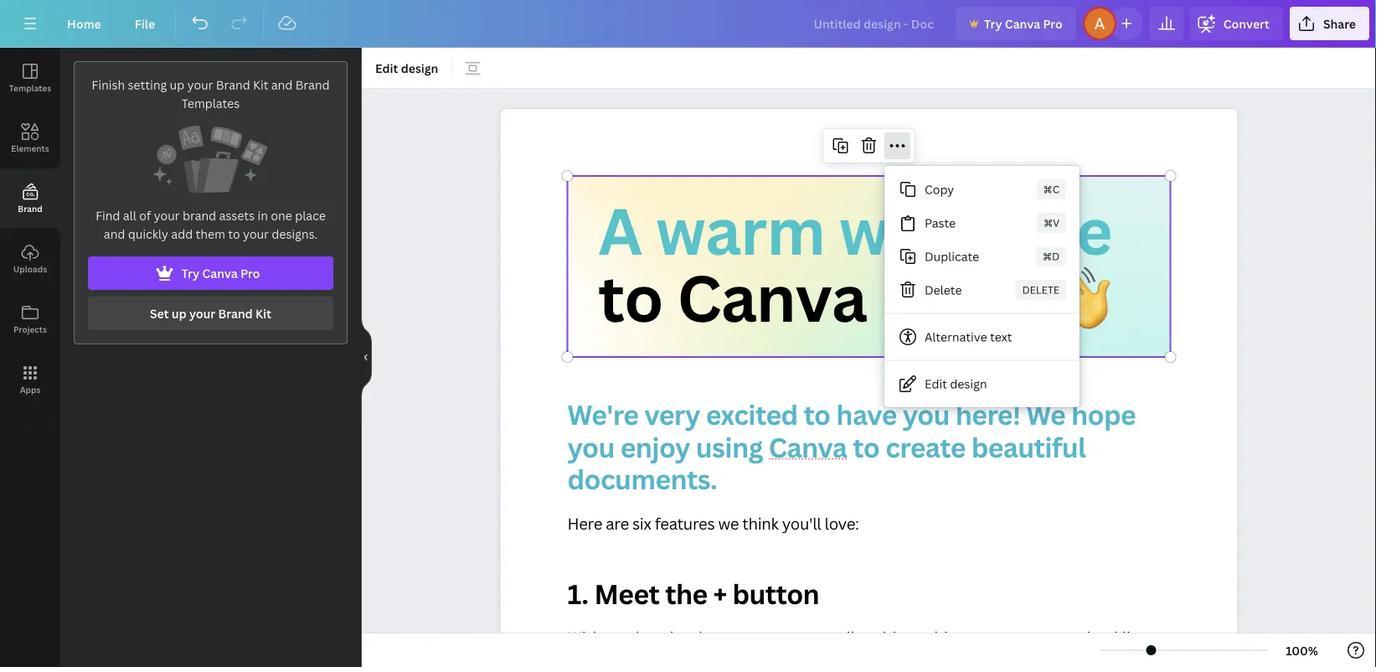 Task type: locate. For each thing, give the bounding box(es) containing it.
easily
[[821, 626, 864, 648]]

1 vertical spatial up
[[172, 305, 187, 321]]

1 horizontal spatial design
[[951, 376, 988, 392]]

designs.
[[272, 226, 318, 242]]

1 horizontal spatial templates
[[182, 95, 240, 111]]

1 horizontal spatial add
[[868, 626, 897, 648]]

edit design inside menu
[[925, 376, 988, 392]]

page
[[1029, 626, 1065, 648]]

0 horizontal spatial add
[[171, 226, 193, 242]]

assets
[[219, 207, 255, 223]]

0 horizontal spatial +
[[687, 626, 695, 648]]

0 horizontal spatial try
[[181, 265, 200, 281]]

apps
[[20, 384, 41, 395]]

0 vertical spatial pro
[[1044, 16, 1063, 31]]

1 horizontal spatial and
[[271, 77, 293, 93]]

0 horizontal spatial pro
[[241, 265, 260, 281]]

button, you can easily add anything to your page - checklists, charts, graphics, and more!
[[568, 626, 1161, 667]]

you inside button, you can easily add anything to your page - checklists, charts, graphics, and more!
[[759, 626, 787, 648]]

1 vertical spatial edit
[[925, 376, 948, 392]]

you'll
[[782, 513, 822, 534]]

you left enjoy
[[568, 428, 615, 465]]

0 vertical spatial try canva pro
[[985, 16, 1063, 31]]

canva inside main menu bar
[[1005, 16, 1041, 31]]

1 vertical spatial and
[[104, 226, 125, 242]]

1 horizontal spatial edit design button
[[885, 367, 1080, 401]]

you right have
[[903, 396, 950, 433]]

0 vertical spatial try
[[985, 16, 1003, 31]]

1 vertical spatial try
[[181, 265, 200, 281]]

think
[[743, 513, 779, 534]]

kit inside finish setting up your brand kit and brand templates
[[253, 77, 269, 93]]

the
[[665, 576, 708, 612]]

and inside find all of your brand assets in one place and quickly add them to your designs.
[[104, 226, 125, 242]]

try canva pro button
[[956, 7, 1077, 40], [88, 256, 334, 290]]

our
[[606, 626, 632, 648]]

docs
[[881, 254, 1033, 341]]

elements
[[11, 142, 49, 154]]

2 horizontal spatial and
[[695, 648, 724, 667]]

1 horizontal spatial edit
[[925, 376, 948, 392]]

2 horizontal spatial you
[[903, 396, 950, 433]]

1 horizontal spatial try canva pro
[[985, 16, 1063, 31]]

hide image
[[361, 317, 372, 398]]

set up your brand kit
[[150, 305, 271, 321]]

0 horizontal spatial templates
[[9, 82, 51, 93]]

button,
[[699, 626, 755, 648]]

home link
[[54, 7, 115, 40]]

1 vertical spatial edit design button
[[885, 367, 1080, 401]]

edit design
[[375, 60, 439, 76], [925, 376, 988, 392]]

documents.
[[568, 461, 717, 497]]

templates
[[9, 82, 51, 93], [182, 95, 240, 111]]

0 vertical spatial up
[[170, 77, 185, 93]]

apps button
[[0, 349, 60, 410]]

to inside find all of your brand assets in one place and quickly add them to your designs.
[[228, 226, 240, 242]]

your
[[187, 77, 213, 93], [154, 207, 180, 223], [243, 226, 269, 242], [189, 305, 216, 321], [990, 626, 1025, 648]]

are
[[606, 513, 629, 534]]

kit
[[253, 77, 269, 93], [256, 305, 271, 321]]

share
[[1324, 16, 1357, 31]]

1 vertical spatial pro
[[241, 265, 260, 281]]

1 horizontal spatial you
[[759, 626, 787, 648]]

finish
[[92, 77, 125, 93]]

1 vertical spatial templates
[[182, 95, 240, 111]]

we're
[[568, 396, 639, 433]]

in
[[258, 207, 268, 223]]

try canva pro
[[985, 16, 1063, 31], [181, 265, 260, 281]]

here are six features we think you'll love:
[[568, 513, 859, 534]]

up
[[170, 77, 185, 93], [172, 305, 187, 321]]

add inside find all of your brand assets in one place and quickly add them to your designs.
[[171, 226, 193, 242]]

set
[[150, 305, 169, 321]]

0 horizontal spatial edit design button
[[369, 54, 445, 81]]

1 vertical spatial edit design
[[925, 376, 988, 392]]

0 horizontal spatial edit design
[[375, 60, 439, 76]]

more!
[[728, 648, 772, 667]]

up right setting
[[170, 77, 185, 93]]

1 vertical spatial try canva pro
[[181, 265, 260, 281]]

2 vertical spatial and
[[695, 648, 724, 667]]

one
[[271, 207, 292, 223]]

1 vertical spatial kit
[[256, 305, 271, 321]]

0 vertical spatial design
[[401, 60, 439, 76]]

you
[[903, 396, 950, 433], [568, 428, 615, 465], [759, 626, 787, 648]]

1.
[[568, 576, 589, 612]]

have
[[837, 396, 897, 433]]

using
[[696, 428, 763, 465]]

beautiful
[[972, 428, 1086, 465]]

find
[[96, 207, 120, 223]]

home
[[67, 16, 101, 31]]

setting
[[128, 77, 167, 93]]

0 vertical spatial edit
[[375, 60, 398, 76]]

kit inside 'button'
[[256, 305, 271, 321]]

alternative text
[[925, 329, 1013, 345]]

0 vertical spatial kit
[[253, 77, 269, 93]]

0 vertical spatial templates
[[9, 82, 51, 93]]

with our handy +
[[568, 626, 695, 648]]

0 horizontal spatial design
[[401, 60, 439, 76]]

1 horizontal spatial try
[[985, 16, 1003, 31]]

to
[[228, 226, 240, 242], [599, 254, 663, 341], [804, 396, 831, 433], [853, 428, 880, 465], [971, 626, 987, 648]]

add inside button, you can easily add anything to your page - checklists, charts, graphics, and more!
[[868, 626, 897, 648]]

edit inside menu
[[925, 376, 948, 392]]

None text field
[[501, 109, 1238, 667]]

0 vertical spatial and
[[271, 77, 293, 93]]

brand
[[216, 77, 250, 93], [296, 77, 330, 93], [18, 203, 42, 214], [218, 305, 253, 321]]

your right set
[[189, 305, 216, 321]]

add down brand
[[171, 226, 193, 242]]

your right setting
[[187, 77, 213, 93]]

projects
[[13, 323, 47, 335]]

up right set
[[172, 305, 187, 321]]

menu
[[885, 166, 1080, 407]]

brand inside brand "button"
[[18, 203, 42, 214]]

1 vertical spatial add
[[868, 626, 897, 648]]

a warm welcome
[[599, 187, 1113, 274]]

+ right the
[[713, 576, 727, 612]]

a
[[599, 187, 642, 274]]

add
[[171, 226, 193, 242], [868, 626, 897, 648]]

your inside 'button'
[[189, 305, 216, 321]]

0 horizontal spatial and
[[104, 226, 125, 242]]

1 horizontal spatial +
[[713, 576, 727, 612]]

templates inside finish setting up your brand kit and brand templates
[[182, 95, 240, 111]]

you up more!
[[759, 626, 787, 648]]

edit design button
[[369, 54, 445, 81], [885, 367, 1080, 401]]

1 horizontal spatial edit design
[[925, 376, 988, 392]]

1 vertical spatial try canva pro button
[[88, 256, 334, 290]]

enjoy
[[621, 428, 690, 465]]

0 vertical spatial +
[[713, 576, 727, 612]]

+ right handy
[[687, 626, 695, 648]]

0 horizontal spatial try canva pro button
[[88, 256, 334, 290]]

add right easily
[[868, 626, 897, 648]]

and
[[271, 77, 293, 93], [104, 226, 125, 242], [695, 648, 724, 667]]

can
[[790, 626, 817, 648]]

0 horizontal spatial you
[[568, 428, 615, 465]]

elements button
[[0, 108, 60, 168]]

edit
[[375, 60, 398, 76], [925, 376, 948, 392]]

your left page
[[990, 626, 1025, 648]]

⌘c
[[1044, 182, 1060, 196]]

1 vertical spatial design
[[951, 376, 988, 392]]

design inside menu
[[951, 376, 988, 392]]

1 horizontal spatial try canva pro button
[[956, 7, 1077, 40]]

0 horizontal spatial edit
[[375, 60, 398, 76]]

pro
[[1044, 16, 1063, 31], [241, 265, 260, 281]]

1 vertical spatial +
[[687, 626, 695, 648]]

0 vertical spatial add
[[171, 226, 193, 242]]

1 horizontal spatial pro
[[1044, 16, 1063, 31]]



Task type: vqa. For each thing, say whether or not it's contained in the screenshot.
'Brand' within the "Set up your Brand Kit" button
yes



Task type: describe. For each thing, give the bounding box(es) containing it.
to inside button, you can easily add anything to your page - checklists, charts, graphics, and more!
[[971, 626, 987, 648]]

delete
[[925, 282, 962, 298]]

features
[[655, 513, 715, 534]]

of
[[139, 207, 151, 223]]

meet
[[595, 576, 660, 612]]

templates inside button
[[9, 82, 51, 93]]

+ for the
[[713, 576, 727, 612]]

0 vertical spatial try canva pro button
[[956, 7, 1077, 40]]

set up your brand kit button
[[88, 297, 334, 330]]

uploads
[[13, 263, 47, 274]]

try inside main menu bar
[[985, 16, 1003, 31]]

quickly
[[128, 226, 168, 242]]

warm
[[656, 187, 825, 274]]

100%
[[1286, 642, 1319, 658]]

very
[[645, 396, 700, 433]]

paste
[[925, 215, 956, 231]]

to canva docs 👋
[[599, 254, 1110, 341]]

we're very excited to have you here! we hope you enjoy using canva to create beautiful documents.
[[568, 396, 1142, 497]]

love:
[[825, 513, 859, 534]]

templates button
[[0, 48, 60, 108]]

graphics,
[[623, 648, 691, 667]]

finish setting up your brand kit and brand templates
[[92, 77, 330, 111]]

we
[[719, 513, 739, 534]]

⌘v
[[1044, 216, 1060, 230]]

duplicate
[[925, 248, 980, 264]]

convert button
[[1191, 7, 1284, 40]]

them
[[196, 226, 225, 242]]

file
[[135, 16, 155, 31]]

your right of
[[154, 207, 180, 223]]

find all of your brand assets in one place and quickly add them to your designs.
[[96, 207, 326, 242]]

and inside button, you can easily add anything to your page - checklists, charts, graphics, and more!
[[695, 648, 724, 667]]

100% button
[[1275, 637, 1330, 664]]

here
[[568, 513, 603, 534]]

your inside finish setting up your brand kit and brand templates
[[187, 77, 213, 93]]

+ for handy
[[687, 626, 695, 648]]

create
[[886, 428, 966, 465]]

six
[[633, 513, 652, 534]]

with
[[568, 626, 602, 648]]

0 horizontal spatial try canva pro
[[181, 265, 260, 281]]

button
[[733, 576, 820, 612]]

hope
[[1072, 396, 1136, 433]]

side panel tab list
[[0, 48, 60, 410]]

try canva pro inside main menu bar
[[985, 16, 1063, 31]]

convert
[[1224, 16, 1270, 31]]

we
[[1027, 396, 1066, 433]]

uploads button
[[0, 229, 60, 289]]

charts,
[[568, 648, 620, 667]]

👋
[[1048, 254, 1110, 341]]

brand
[[183, 207, 216, 223]]

Design title text field
[[801, 7, 949, 40]]

here!
[[956, 396, 1021, 433]]

your down in
[[243, 226, 269, 242]]

and inside finish setting up your brand kit and brand templates
[[271, 77, 293, 93]]

1. meet the + button
[[568, 576, 820, 612]]

up inside finish setting up your brand kit and brand templates
[[170, 77, 185, 93]]

projects button
[[0, 289, 60, 349]]

copy
[[925, 181, 955, 197]]

all
[[123, 207, 136, 223]]

welcome
[[840, 187, 1113, 274]]

alternative text button
[[885, 320, 1080, 354]]

alternative
[[925, 329, 988, 345]]

⌘d
[[1043, 249, 1060, 263]]

checklists,
[[1079, 626, 1157, 648]]

excited
[[706, 396, 798, 433]]

none text field containing a warm welcome
[[501, 109, 1238, 667]]

anything
[[901, 626, 967, 648]]

handy
[[636, 626, 683, 648]]

delete
[[1023, 283, 1060, 297]]

your inside button, you can easily add anything to your page - checklists, charts, graphics, and more!
[[990, 626, 1025, 648]]

place
[[295, 207, 326, 223]]

brand inside set up your brand kit 'button'
[[218, 305, 253, 321]]

up inside 'button'
[[172, 305, 187, 321]]

text
[[991, 329, 1013, 345]]

pro inside main menu bar
[[1044, 16, 1063, 31]]

brand button
[[0, 168, 60, 229]]

menu containing copy
[[885, 166, 1080, 407]]

0 vertical spatial edit design
[[375, 60, 439, 76]]

-
[[1069, 626, 1075, 648]]

file button
[[121, 7, 169, 40]]

main menu bar
[[0, 0, 1377, 48]]

0 vertical spatial edit design button
[[369, 54, 445, 81]]

share button
[[1290, 7, 1370, 40]]

canva inside we're very excited to have you here! we hope you enjoy using canva to create beautiful documents.
[[769, 428, 848, 465]]



